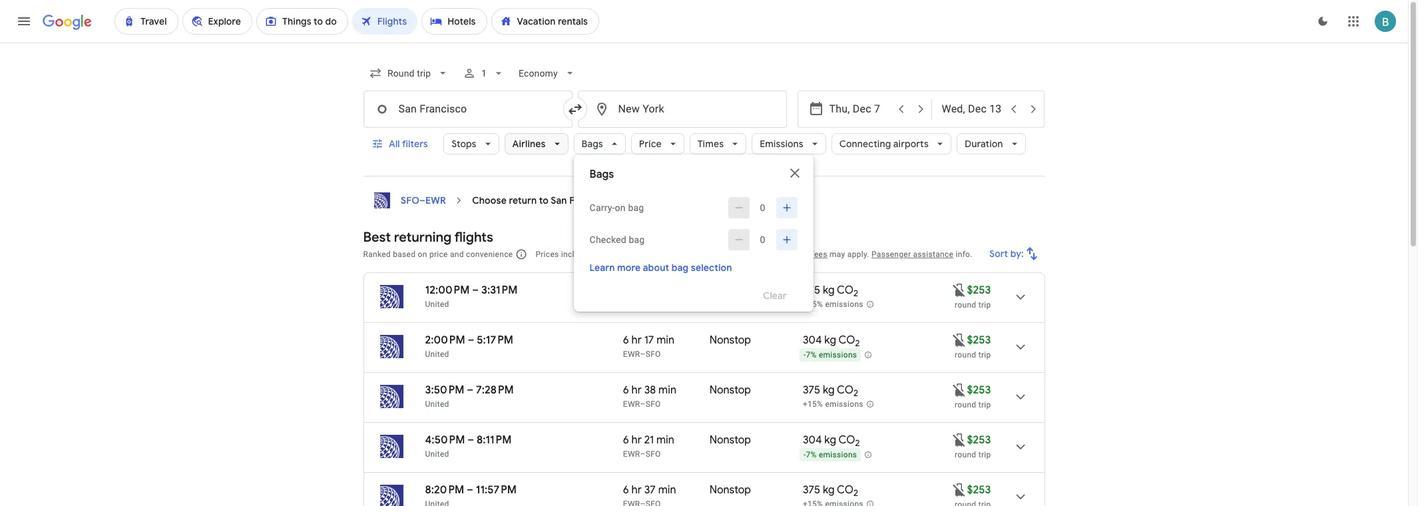 Task type: locate. For each thing, give the bounding box(es) containing it.
bag up taxes
[[629, 234, 645, 245]]

1 304 from the top
[[803, 334, 822, 347]]

carry-
[[590, 203, 615, 213]]

$253 left the flight details. leaves newark liberty international airport at 2:00 pm on wednesday, december 13 and arrives at san francisco international airport at 5:17 pm on wednesday, december 13. image
[[968, 334, 992, 347]]

kg
[[823, 284, 835, 297], [825, 334, 837, 347], [823, 384, 835, 397], [825, 434, 837, 447], [823, 484, 835, 497]]

1 united from the top
[[425, 300, 449, 309]]

this price for this flight doesn't include overhead bin access. if you need a carry-on bag, use the bags filter to update prices. image
[[952, 432, 968, 448], [952, 482, 968, 498]]

0 vertical spatial 375
[[803, 284, 821, 297]]

hr inside 6 hr 17 min ewr – sfo
[[632, 334, 642, 347]]

round trip up $253 text box
[[955, 300, 992, 310]]

2 - from the top
[[804, 450, 806, 460]]

0 for carry-on bag
[[760, 203, 766, 213]]

united
[[425, 300, 449, 309], [425, 350, 449, 359], [425, 400, 449, 409], [425, 450, 449, 459]]

304 kg co 2 for 6 hr 21 min
[[803, 434, 860, 449]]

$253
[[968, 284, 992, 297], [968, 334, 992, 347], [968, 384, 992, 397], [968, 434, 992, 447], [968, 484, 992, 497]]

hr inside 6 hr 38 min ewr – sfo
[[632, 384, 642, 397]]

on
[[615, 203, 626, 213], [418, 250, 427, 259]]

1 6 from the top
[[623, 334, 629, 347]]

this price for this flight doesn't include overhead bin access. if you need a carry-on bag, use the bags filter to update prices. image for 375
[[952, 382, 968, 398]]

Arrival time: 3:31 PM. text field
[[482, 284, 518, 297]]

1 vertical spatial 253 us dollars text field
[[968, 434, 992, 447]]

bag
[[628, 203, 644, 213], [629, 234, 645, 245], [796, 250, 810, 259], [672, 262, 689, 274]]

2 +15% emissions from the top
[[803, 400, 864, 409]]

– right 8:20 pm text box
[[467, 484, 474, 497]]

sfo inside 6 hr 17 min ewr – sfo
[[646, 350, 661, 359]]

convenience
[[466, 250, 513, 259]]

united inside 2:00 pm – 5:17 pm united
[[425, 350, 449, 359]]

round trip for 6 hr 38 min
[[955, 400, 992, 410]]

0 vertical spatial 375 kg co 2
[[803, 284, 859, 299]]

flight details. leaves newark liberty international airport at 8:20 pm on wednesday, december 13 and arrives at san francisco international airport at 11:57 pm on wednesday, december 13. image
[[1005, 481, 1037, 506]]

0 vertical spatial +15% emissions
[[803, 300, 864, 309]]

this price for this flight doesn't include overhead bin access. if you need a carry-on bag, use the bags filter to update prices. image for 375
[[952, 482, 968, 498]]

round trip down $253 text box
[[955, 350, 992, 360]]

0 vertical spatial +15%
[[803, 300, 823, 309]]

253 US dollars text field
[[968, 334, 992, 347]]

6
[[623, 334, 629, 347], [623, 384, 629, 397], [623, 434, 629, 447], [623, 484, 629, 497]]

2 304 from the top
[[803, 434, 822, 447]]

ewr inside 6 hr 17 min ewr – sfo
[[623, 350, 641, 359]]

3 375 kg co 2 from the top
[[803, 484, 859, 499]]

2 united from the top
[[425, 350, 449, 359]]

253 US dollars text field
[[968, 484, 992, 497]]

3 united from the top
[[425, 400, 449, 409]]

total duration 6 hr 17 min. element
[[623, 334, 710, 349]]

ewr down total duration 6 hr 17 min. "element"
[[623, 350, 641, 359]]

1 fees from the left
[[653, 250, 669, 259]]

ewr up best returning flights
[[425, 195, 446, 207]]

this price for this flight doesn't include overhead bin access. if you need a carry-on bag, use the bags filter to update prices. image left flight details. leaves newark liberty international airport at 8:20 pm on wednesday, december 13 and arrives at san francisco international airport at 11:57 pm on wednesday, december 13. image
[[952, 482, 968, 498]]

round up $253 text box
[[955, 300, 977, 310]]

kg for 21
[[825, 434, 837, 447]]

2 6 from the top
[[623, 384, 629, 397]]

3 6 from the top
[[623, 434, 629, 447]]

fees right +
[[653, 250, 669, 259]]

– left 3:31 pm
[[472, 284, 479, 297]]

2 304 kg co 2 from the top
[[803, 434, 860, 449]]

1 vertical spatial +15% emissions
[[803, 400, 864, 409]]

min inside 6 hr 21 min ewr – sfo
[[657, 434, 675, 447]]

375
[[803, 284, 821, 297], [803, 384, 821, 397], [803, 484, 821, 497]]

ewr down total duration 6 hr 21 min. element
[[623, 450, 641, 459]]

trip up 253 us dollars text box on the right of page
[[979, 450, 992, 460]]

bags
[[582, 138, 603, 150], [590, 168, 614, 181]]

1 and from the left
[[450, 250, 464, 259]]

+15%
[[803, 300, 823, 309], [803, 400, 823, 409]]

37
[[645, 484, 656, 497]]

6 inside 6 hr 38 min ewr – sfo
[[623, 384, 629, 397]]

1 0 from the top
[[760, 203, 766, 213]]

1 horizontal spatial on
[[615, 203, 626, 213]]

None text field
[[578, 91, 787, 128]]

learn more about bag selection link
[[590, 262, 732, 274]]

for
[[671, 250, 682, 259]]

1 vertical spatial 1
[[684, 250, 689, 259]]

$253 left flight details. leaves newark liberty international airport at 8:20 pm on wednesday, december 13 and arrives at san francisco international airport at 11:57 pm on wednesday, december 13. image
[[968, 484, 992, 497]]

bags button
[[574, 128, 626, 160]]

3 round trip from the top
[[955, 400, 992, 410]]

kg for 17
[[825, 334, 837, 347]]

4 round trip from the top
[[955, 450, 992, 460]]

$253 for 17
[[968, 334, 992, 347]]

2 vertical spatial this price for this flight doesn't include overhead bin access. if you need a carry-on bag, use the bags filter to update prices. image
[[952, 382, 968, 398]]

round trip up 253 us dollars text box on the right of page
[[955, 450, 992, 460]]

3:50 pm
[[425, 384, 465, 397]]

round trip down 253 us dollars text field
[[955, 400, 992, 410]]

$253 for 21
[[968, 434, 992, 447]]

bag inside best returning flights main content
[[796, 250, 810, 259]]

Departure time: 8:20 PM. text field
[[425, 484, 464, 497]]

0 vertical spatial 7%
[[806, 351, 817, 360]]

– inside 4:50 pm – 8:11 pm united
[[468, 434, 474, 447]]

0 vertical spatial 253 us dollars text field
[[968, 284, 992, 297]]

bag right carry-
[[628, 203, 644, 213]]

– inside 12:00 pm – 3:31 pm united
[[472, 284, 479, 297]]

– left 8:11 pm
[[468, 434, 474, 447]]

round down 253 us dollars text field
[[955, 400, 977, 410]]

checked bag
[[590, 234, 645, 245]]

nonstop
[[710, 334, 751, 347], [710, 384, 751, 397], [710, 434, 751, 447], [710, 484, 751, 497]]

change appearance image
[[1308, 5, 1340, 37]]

price
[[430, 250, 448, 259]]

this price for this flight doesn't include overhead bin access. if you need a carry-on bag, use the bags filter to update prices. image down 253 us dollars text field
[[952, 432, 968, 448]]

1 7% from the top
[[806, 351, 817, 360]]

4 nonstop from the top
[[710, 484, 751, 497]]

253 us dollars text field down sort
[[968, 284, 992, 297]]

2 -7% emissions from the top
[[804, 450, 858, 460]]

1 vertical spatial this price for this flight doesn't include overhead bin access. if you need a carry-on bag, use the bags filter to update prices. image
[[952, 332, 968, 348]]

and right charges at the right
[[780, 250, 793, 259]]

hr left 37
[[632, 484, 642, 497]]

this price for this flight doesn't include overhead bin access. if you need a carry-on bag, use the bags filter to update prices. image up 253 us dollars text field
[[952, 332, 968, 348]]

0 vertical spatial this price for this flight doesn't include overhead bin access. if you need a carry-on bag, use the bags filter to update prices. image
[[952, 432, 968, 448]]

0
[[760, 203, 766, 213], [760, 234, 766, 245]]

-7% emissions for 6 hr 21 min
[[804, 450, 858, 460]]

0 vertical spatial -7% emissions
[[804, 351, 858, 360]]

bags down swap origin and destination. image
[[582, 138, 603, 150]]

bags up the francisco
[[590, 168, 614, 181]]

2 375 kg co 2 from the top
[[803, 384, 859, 399]]

2 this price for this flight doesn't include overhead bin access. if you need a carry-on bag, use the bags filter to update prices. image from the top
[[952, 482, 968, 498]]

3 trip from the top
[[979, 400, 992, 410]]

stops
[[452, 138, 477, 150]]

nonstop for 6 hr 38 min
[[710, 384, 751, 397]]

3 375 from the top
[[803, 484, 821, 497]]

2 253 us dollars text field from the top
[[968, 434, 992, 447]]

trip down 253 us dollars text field
[[979, 400, 992, 410]]

min for 6 hr 21 min
[[657, 434, 675, 447]]

None field
[[363, 61, 455, 85], [513, 61, 582, 85], [363, 61, 455, 85], [513, 61, 582, 85]]

trip up $253 text box
[[979, 300, 992, 310]]

sfo down 38
[[646, 400, 661, 409]]

0 vertical spatial 304
[[803, 334, 822, 347]]

4 $253 from the top
[[968, 434, 992, 447]]

1 round trip from the top
[[955, 300, 992, 310]]

1 vertical spatial 375 kg co 2
[[803, 384, 859, 399]]

sfo – ewr
[[401, 195, 446, 207]]

- for 6 hr 17 min
[[804, 351, 806, 360]]

sfo for 7:28 pm
[[646, 400, 661, 409]]

united inside 12:00 pm – 3:31 pm united
[[425, 300, 449, 309]]

united inside the 3:50 pm – 7:28 pm united
[[425, 400, 449, 409]]

1 vertical spatial -7% emissions
[[804, 450, 858, 460]]

11:57 pm
[[476, 484, 517, 497]]

leaves newark liberty international airport at 8:20 pm on wednesday, december 13 and arrives at san francisco international airport at 11:57 pm on wednesday, december 13. element
[[425, 484, 517, 497]]

round trip for 6 hr 21 min
[[955, 450, 992, 460]]

2
[[854, 288, 859, 299], [856, 338, 860, 349], [854, 388, 859, 399], [856, 438, 860, 449], [854, 488, 859, 499]]

learn more about ranking image
[[516, 248, 528, 260]]

375 kg co 2 for 6 hr 38 min
[[803, 384, 859, 399]]

0 vertical spatial bags
[[582, 138, 603, 150]]

airports
[[894, 138, 929, 150]]

1 this price for this flight doesn't include overhead bin access. if you need a carry-on bag, use the bags filter to update prices. image from the top
[[952, 432, 968, 448]]

trip down $253 text box
[[979, 350, 992, 360]]

- for 6 hr 21 min
[[804, 450, 806, 460]]

2 round trip from the top
[[955, 350, 992, 360]]

bag fees button
[[796, 250, 828, 259]]

nonstop flight. element for 6 hr 17 min
[[710, 334, 751, 349]]

leaves newark liberty international airport at 2:00 pm on wednesday, december 13 and arrives at san francisco international airport at 5:17 pm on wednesday, december 13. element
[[425, 334, 514, 347]]

this price for this flight doesn't include overhead bin access. if you need a carry-on bag, use the bags filter to update prices. image
[[952, 282, 968, 298], [952, 332, 968, 348], [952, 382, 968, 398]]

3 this price for this flight doesn't include overhead bin access. if you need a carry-on bag, use the bags filter to update prices. image from the top
[[952, 382, 968, 398]]

nonstop flight. element for 6 hr 37 min
[[710, 484, 751, 499]]

8:20 pm
[[425, 484, 464, 497]]

united for 3:50 pm
[[425, 400, 449, 409]]

hr
[[632, 334, 642, 347], [632, 384, 642, 397], [632, 434, 642, 447], [632, 484, 642, 497]]

carry-on bag
[[590, 203, 644, 213]]

this price for this flight doesn't include overhead bin access. if you need a carry-on bag, use the bags filter to update prices. image down $253 text box
[[952, 382, 968, 398]]

round trip for 6 hr 17 min
[[955, 350, 992, 360]]

prices
[[536, 250, 559, 259]]

swap origin and destination. image
[[567, 101, 583, 117]]

–
[[419, 195, 425, 207], [472, 284, 479, 297], [468, 334, 475, 347], [641, 350, 646, 359], [467, 384, 474, 397], [641, 400, 646, 409], [468, 434, 474, 447], [641, 450, 646, 459], [467, 484, 474, 497]]

2 vertical spatial 375 kg co 2
[[803, 484, 859, 499]]

0 for checked bag
[[760, 234, 766, 245]]

selection
[[691, 262, 732, 274]]

sfo for 5:17 pm
[[646, 350, 661, 359]]

sfo for 8:11 pm
[[646, 450, 661, 459]]

nonstop flight. element for 6 hr 38 min
[[710, 384, 751, 399]]

6 hr 38 min ewr – sfo
[[623, 384, 677, 409]]

ewr inside 6 hr 21 min ewr – sfo
[[623, 450, 641, 459]]

sfo
[[401, 195, 419, 207], [646, 350, 661, 359], [646, 400, 661, 409], [646, 450, 661, 459]]

1 304 kg co 2 from the top
[[803, 334, 860, 349]]

1 hr from the top
[[632, 334, 642, 347]]

2 +15% from the top
[[803, 400, 823, 409]]

min inside 6 hr 17 min ewr – sfo
[[657, 334, 675, 347]]

2 7% from the top
[[806, 450, 817, 460]]

– down 38
[[641, 400, 646, 409]]

min inside 6 hr 38 min ewr – sfo
[[659, 384, 677, 397]]

1 trip from the top
[[979, 300, 992, 310]]

304
[[803, 334, 822, 347], [803, 434, 822, 447]]

Departure time: 4:50 PM. text field
[[425, 434, 465, 447]]

5:17 pm
[[477, 334, 514, 347]]

2 375 from the top
[[803, 384, 821, 397]]

0 horizontal spatial on
[[418, 250, 427, 259]]

1 vertical spatial this price for this flight doesn't include overhead bin access. if you need a carry-on bag, use the bags filter to update prices. image
[[952, 482, 968, 498]]

united down 12:00 pm
[[425, 300, 449, 309]]

ewr for 8:11 pm
[[623, 450, 641, 459]]

passenger assistance button
[[872, 250, 954, 259]]

on right the francisco
[[615, 203, 626, 213]]

1 - from the top
[[804, 351, 806, 360]]

-7% emissions
[[804, 351, 858, 360], [804, 450, 858, 460]]

Departure time: 2:00 PM. text field
[[425, 334, 465, 347]]

304 kg co 2
[[803, 334, 860, 349], [803, 434, 860, 449]]

None text field
[[363, 91, 573, 128]]

2 nonstop from the top
[[710, 384, 751, 397]]

trip for 6 hr 21 min
[[979, 450, 992, 460]]

hr for 37
[[632, 484, 642, 497]]

min right 38
[[659, 384, 677, 397]]

sfo inside 6 hr 21 min ewr – sfo
[[646, 450, 661, 459]]

– down the 21
[[641, 450, 646, 459]]

united down 3:50 pm
[[425, 400, 449, 409]]

on left price
[[418, 250, 427, 259]]

0 vertical spatial this price for this flight doesn't include overhead bin access. if you need a carry-on bag, use the bags filter to update prices. image
[[952, 282, 968, 298]]

bag down 'for'
[[672, 262, 689, 274]]

2 this price for this flight doesn't include overhead bin access. if you need a carry-on bag, use the bags filter to update prices. image from the top
[[952, 332, 968, 348]]

3 round from the top
[[955, 400, 977, 410]]

round
[[955, 300, 977, 310], [955, 350, 977, 360], [955, 400, 977, 410], [955, 450, 977, 460]]

united inside 4:50 pm – 8:11 pm united
[[425, 450, 449, 459]]

3 hr from the top
[[632, 434, 642, 447]]

close dialog image
[[787, 165, 803, 181]]

2 0 from the top
[[760, 234, 766, 245]]

round up 253 us dollars text box on the right of page
[[955, 450, 977, 460]]

– inside the 3:50 pm – 7:28 pm united
[[467, 384, 474, 397]]

0 vertical spatial -
[[804, 351, 806, 360]]

0 horizontal spatial fees
[[653, 250, 669, 259]]

– left 7:28 pm text box
[[467, 384, 474, 397]]

0 horizontal spatial and
[[450, 250, 464, 259]]

4 united from the top
[[425, 450, 449, 459]]

253 us dollars text field left flight details. leaves newark liberty international airport at 4:50 pm on wednesday, december 13 and arrives at san francisco international airport at 8:11 pm on wednesday, december 13. image at the right of page
[[968, 434, 992, 447]]

2 nonstop flight. element from the top
[[710, 384, 751, 399]]

sfo inside 6 hr 38 min ewr – sfo
[[646, 400, 661, 409]]

1 inside popup button
[[481, 68, 487, 79]]

3:31 pm
[[482, 284, 518, 297]]

ewr down total duration 6 hr 38 min. element
[[623, 400, 641, 409]]

learn
[[590, 262, 615, 274]]

1 375 from the top
[[803, 284, 821, 297]]

united down 4:50 pm
[[425, 450, 449, 459]]

– inside 2:00 pm – 5:17 pm united
[[468, 334, 475, 347]]

min for 6 hr 38 min
[[659, 384, 677, 397]]

Arrival time: 5:17 PM. text field
[[477, 334, 514, 347]]

bag left may
[[796, 250, 810, 259]]

1 vertical spatial on
[[418, 250, 427, 259]]

sfo down "17"
[[646, 350, 661, 359]]

1 vertical spatial 7%
[[806, 450, 817, 460]]

round trip
[[955, 300, 992, 310], [955, 350, 992, 360], [955, 400, 992, 410], [955, 450, 992, 460]]

1 vertical spatial 0
[[760, 234, 766, 245]]

flight details. leaves newark liberty international airport at 3:50 pm on wednesday, december 13 and arrives at san francisco international airport at 7:28 pm on wednesday, december 13. image
[[1005, 381, 1037, 413]]

airlines button
[[505, 128, 569, 160]]

3 nonstop flight. element from the top
[[710, 434, 751, 449]]

sfo down the 21
[[646, 450, 661, 459]]

leaves newark liberty international airport at 12:00 pm on wednesday, december 13 and arrives at san francisco international airport at 3:31 pm on wednesday, december 13. element
[[425, 284, 518, 297]]

– up returning
[[419, 195, 425, 207]]

0 vertical spatial 0
[[760, 203, 766, 213]]

and right price
[[450, 250, 464, 259]]

required
[[591, 250, 621, 259]]

2 for 17
[[856, 338, 860, 349]]

$253 left flight details. leaves newark liberty international airport at 3:50 pm on wednesday, december 13 and arrives at san francisco international airport at 7:28 pm on wednesday, december 13. icon
[[968, 384, 992, 397]]

6 for 6 hr 38 min
[[623, 384, 629, 397]]

passenger
[[872, 250, 911, 259]]

1 375 kg co 2 from the top
[[803, 284, 859, 299]]

nonstop for 6 hr 37 min
[[710, 484, 751, 497]]

and
[[450, 250, 464, 259], [780, 250, 793, 259]]

ewr
[[425, 195, 446, 207], [623, 350, 641, 359], [623, 400, 641, 409], [623, 450, 641, 459]]

6 left "17"
[[623, 334, 629, 347]]

trip
[[979, 300, 992, 310], [979, 350, 992, 360], [979, 400, 992, 410], [979, 450, 992, 460]]

6 left 37
[[623, 484, 629, 497]]

6 inside 6 hr 21 min ewr – sfo
[[623, 434, 629, 447]]

2:00 pm
[[425, 334, 465, 347]]

3 nonstop from the top
[[710, 434, 751, 447]]

1
[[481, 68, 487, 79], [684, 250, 689, 259]]

+15% emissions
[[803, 300, 864, 309], [803, 400, 864, 409]]

6 left 38
[[623, 384, 629, 397]]

7:28 pm
[[476, 384, 514, 397]]

304 kg co 2 for 6 hr 17 min
[[803, 334, 860, 349]]

7% for 6 hr 17 min
[[806, 351, 817, 360]]

choose
[[472, 195, 507, 207]]

flight details. leaves newark liberty international airport at 4:50 pm on wednesday, december 13 and arrives at san francisco international airport at 8:11 pm on wednesday, december 13. image
[[1005, 431, 1037, 463]]

2 $253 from the top
[[968, 334, 992, 347]]

0 horizontal spatial 1
[[481, 68, 487, 79]]

– inside 6 hr 21 min ewr – sfo
[[641, 450, 646, 459]]

4 hr from the top
[[632, 484, 642, 497]]

min right the 21
[[657, 434, 675, 447]]

0 vertical spatial on
[[615, 203, 626, 213]]

fees left may
[[812, 250, 828, 259]]

4 trip from the top
[[979, 450, 992, 460]]

– for 5:17 pm
[[468, 334, 475, 347]]

1 nonstop flight. element from the top
[[710, 334, 751, 349]]

1 $253 from the top
[[968, 284, 992, 297]]

hr for 38
[[632, 384, 642, 397]]

1 vertical spatial +15%
[[803, 400, 823, 409]]

1 vertical spatial 304
[[803, 434, 822, 447]]

may
[[830, 250, 846, 259]]

375 kg co 2
[[803, 284, 859, 299], [803, 384, 859, 399], [803, 484, 859, 499]]

6 left the 21
[[623, 434, 629, 447]]

– down "17"
[[641, 350, 646, 359]]

round down $253 text box
[[955, 350, 977, 360]]

hr left 38
[[632, 384, 642, 397]]

assistance
[[914, 250, 954, 259]]

1 horizontal spatial 1
[[684, 250, 689, 259]]

1 inside best returning flights main content
[[684, 250, 689, 259]]

0 vertical spatial 1
[[481, 68, 487, 79]]

hr inside 6 hr 21 min ewr – sfo
[[632, 434, 642, 447]]

6 inside 6 hr 17 min ewr – sfo
[[623, 334, 629, 347]]

co for 38
[[837, 384, 854, 397]]

2 hr from the top
[[632, 384, 642, 397]]

united for 2:00 pm
[[425, 350, 449, 359]]

1 vertical spatial -
[[804, 450, 806, 460]]

$253 down sort
[[968, 284, 992, 297]]

$253 left flight details. leaves newark liberty international airport at 4:50 pm on wednesday, december 13 and arrives at san francisco international airport at 8:11 pm on wednesday, december 13. image at the right of page
[[968, 434, 992, 447]]

1 vertical spatial 304 kg co 2
[[803, 434, 860, 449]]

5 $253 from the top
[[968, 484, 992, 497]]

1 +15% emissions from the top
[[803, 300, 864, 309]]

None search field
[[363, 57, 1046, 312]]

hr left "17"
[[632, 334, 642, 347]]

round for 6 hr 21 min
[[955, 450, 977, 460]]

connecting airports button
[[832, 128, 952, 160]]

-
[[804, 351, 806, 360], [804, 450, 806, 460]]

1 horizontal spatial and
[[780, 250, 793, 259]]

ewr inside 6 hr 38 min ewr – sfo
[[623, 400, 641, 409]]

leaves newark liberty international airport at 4:50 pm on wednesday, december 13 and arrives at san francisco international airport at 8:11 pm on wednesday, december 13. element
[[425, 434, 512, 447]]

304 for 6 hr 17 min
[[803, 334, 822, 347]]

3 $253 from the top
[[968, 384, 992, 397]]

main menu image
[[16, 13, 32, 29]]

1 horizontal spatial fees
[[812, 250, 828, 259]]

1 nonstop from the top
[[710, 334, 751, 347]]

duration
[[965, 138, 1004, 150]]

united down 2:00 pm text field
[[425, 350, 449, 359]]

– left arrival time: 5:17 pm. text box
[[468, 334, 475, 347]]

ewr for 7:28 pm
[[623, 400, 641, 409]]

2 round from the top
[[955, 350, 977, 360]]

nonstop flight. element
[[710, 334, 751, 349], [710, 384, 751, 399], [710, 434, 751, 449], [710, 484, 751, 499]]

hr for 17
[[632, 334, 642, 347]]

4 nonstop flight. element from the top
[[710, 484, 751, 499]]

Arrival time: 11:57 PM. text field
[[476, 484, 517, 497]]

min right "17"
[[657, 334, 675, 347]]

2 vertical spatial 375
[[803, 484, 821, 497]]

this price for this flight doesn't include overhead bin access. if you need a carry-on bag, use the bags filter to update prices. image down the assistance
[[952, 282, 968, 298]]

1 -7% emissions from the top
[[804, 351, 858, 360]]

1 vertical spatial 375
[[803, 384, 821, 397]]

253 US dollars text field
[[968, 284, 992, 297], [968, 434, 992, 447]]

price button
[[631, 128, 685, 160]]

2 trip from the top
[[979, 350, 992, 360]]

hr left the 21
[[632, 434, 642, 447]]

4 round from the top
[[955, 450, 977, 460]]

0 vertical spatial 304 kg co 2
[[803, 334, 860, 349]]



Task type: vqa. For each thing, say whether or not it's contained in the screenshot.
35
no



Task type: describe. For each thing, give the bounding box(es) containing it.
francisco
[[570, 195, 613, 207]]

total duration 6 hr 37 min. element
[[623, 484, 710, 499]]

return
[[509, 195, 537, 207]]

Arrival time: 7:28 PM. text field
[[476, 384, 514, 397]]

all
[[389, 138, 400, 150]]

choose return to san francisco
[[472, 195, 613, 207]]

– for 8:11 pm
[[468, 434, 474, 447]]

none text field inside search field
[[578, 91, 787, 128]]

6 for 6 hr 21 min
[[623, 434, 629, 447]]

8:11 pm
[[477, 434, 512, 447]]

12:00 pm
[[425, 284, 470, 297]]

best returning flights
[[363, 229, 494, 246]]

co for 21
[[839, 434, 856, 447]]

charges
[[748, 250, 777, 259]]

2 fees from the left
[[812, 250, 828, 259]]

loading results progress bar
[[0, 43, 1409, 45]]

airlines
[[513, 138, 546, 150]]

– inside 6 hr 38 min ewr – sfo
[[641, 400, 646, 409]]

ranked based on price and convenience
[[363, 250, 513, 259]]

– inside 6 hr 17 min ewr – sfo
[[641, 350, 646, 359]]

united for 4:50 pm
[[425, 450, 449, 459]]

this price for this flight doesn't include overhead bin access. if you need a carry-on bag, use the bags filter to update prices. image for 304
[[952, 432, 968, 448]]

emissions
[[760, 138, 804, 150]]

total duration 6 hr 38 min. element
[[623, 384, 710, 399]]

bags inside popup button
[[582, 138, 603, 150]]

375 for 6 hr 37 min
[[803, 484, 821, 497]]

united for 12:00 pm
[[425, 300, 449, 309]]

21
[[645, 434, 654, 447]]

on inside search field
[[615, 203, 626, 213]]

times button
[[690, 128, 747, 160]]

none search field containing bags
[[363, 57, 1046, 312]]

on inside best returning flights main content
[[418, 250, 427, 259]]

Return text field
[[942, 91, 1004, 127]]

to
[[539, 195, 549, 207]]

returning
[[394, 229, 452, 246]]

duration button
[[957, 128, 1026, 160]]

8:20 pm – 11:57 pm
[[425, 484, 517, 497]]

6 for 6 hr 17 min
[[623, 334, 629, 347]]

375 kg co 2 for 6 hr 37 min
[[803, 484, 859, 499]]

Departure text field
[[830, 91, 891, 127]]

38
[[645, 384, 656, 397]]

ranked
[[363, 250, 391, 259]]

price
[[639, 138, 662, 150]]

flights
[[455, 229, 494, 246]]

12:00 pm – 3:31 pm united
[[425, 284, 518, 309]]

flight details. leaves newark liberty international airport at 12:00 pm on wednesday, december 13 and arrives at san francisco international airport at 3:31 pm on wednesday, december 13. image
[[1005, 281, 1037, 313]]

$253 for 38
[[968, 384, 992, 397]]

Departure time: 12:00 PM. text field
[[425, 284, 470, 297]]

sort
[[990, 248, 1009, 260]]

1 this price for this flight doesn't include overhead bin access. if you need a carry-on bag, use the bags filter to update prices. image from the top
[[952, 282, 968, 298]]

4 6 from the top
[[623, 484, 629, 497]]

2 for 38
[[854, 388, 859, 399]]

ewr for 5:17 pm
[[623, 350, 641, 359]]

connecting
[[840, 138, 892, 150]]

filters
[[402, 138, 428, 150]]

hr for 21
[[632, 434, 642, 447]]

adult.
[[691, 250, 712, 259]]

based
[[393, 250, 416, 259]]

4:50 pm
[[425, 434, 465, 447]]

17
[[645, 334, 654, 347]]

1 button
[[458, 57, 511, 89]]

nonstop for 6 hr 21 min
[[710, 434, 751, 447]]

all filters button
[[363, 128, 438, 160]]

checked
[[590, 234, 627, 245]]

prices include required taxes + fees for 1 adult. optional charges and bag fees may apply. passenger assistance
[[536, 250, 954, 259]]

– for 11:57 pm
[[467, 484, 474, 497]]

6 hr 17 min ewr – sfo
[[623, 334, 675, 359]]

1 round from the top
[[955, 300, 977, 310]]

connecting airports
[[840, 138, 929, 150]]

min right 37
[[659, 484, 677, 497]]

6 hr 37 min
[[623, 484, 677, 497]]

sfo up returning
[[401, 195, 419, 207]]

sort by:
[[990, 248, 1024, 260]]

+
[[646, 250, 651, 259]]

round for 6 hr 17 min
[[955, 350, 977, 360]]

kg for 38
[[823, 384, 835, 397]]

include
[[561, 250, 588, 259]]

san
[[551, 195, 567, 207]]

1 +15% from the top
[[803, 300, 823, 309]]

learn more about bag selection
[[590, 262, 732, 274]]

2:00 pm – 5:17 pm united
[[425, 334, 514, 359]]

– for ewr
[[419, 195, 425, 207]]

apply.
[[848, 250, 870, 259]]

by:
[[1011, 248, 1024, 260]]

this price for this flight doesn't include overhead bin access. if you need a carry-on bag, use the bags filter to update prices. image for 304
[[952, 332, 968, 348]]

2 and from the left
[[780, 250, 793, 259]]

3:50 pm – 7:28 pm united
[[425, 384, 514, 409]]

round for 6 hr 38 min
[[955, 400, 977, 410]]

leaves newark liberty international airport at 3:50 pm on wednesday, december 13 and arrives at san francisco international airport at 7:28 pm on wednesday, december 13. element
[[425, 384, 514, 397]]

304 for 6 hr 21 min
[[803, 434, 822, 447]]

1 vertical spatial bags
[[590, 168, 614, 181]]

stops button
[[444, 128, 499, 160]]

– for 3:31 pm
[[472, 284, 479, 297]]

more
[[618, 262, 641, 274]]

taxes
[[624, 250, 644, 259]]

Arrival time: 8:11 PM. text field
[[477, 434, 512, 447]]

co for 17
[[839, 334, 856, 347]]

trip for 6 hr 17 min
[[979, 350, 992, 360]]

best
[[363, 229, 391, 246]]

7% for 6 hr 21 min
[[806, 450, 817, 460]]

– for 7:28 pm
[[467, 384, 474, 397]]

375 for 6 hr 38 min
[[803, 384, 821, 397]]

-7% emissions for 6 hr 17 min
[[804, 351, 858, 360]]

best returning flights main content
[[363, 187, 1046, 506]]

flight details. leaves newark liberty international airport at 2:00 pm on wednesday, december 13 and arrives at san francisco international airport at 5:17 pm on wednesday, december 13. image
[[1005, 331, 1037, 363]]

1 253 us dollars text field from the top
[[968, 284, 992, 297]]

sort by: button
[[984, 238, 1046, 270]]

emissions button
[[752, 128, 826, 160]]

about
[[643, 262, 670, 274]]

nonstop flight. element for 6 hr 21 min
[[710, 434, 751, 449]]

trip for 6 hr 38 min
[[979, 400, 992, 410]]

times
[[698, 138, 724, 150]]

253 US dollars text field
[[968, 384, 992, 397]]

all filters
[[389, 138, 428, 150]]

Departure time: 3:50 PM. text field
[[425, 384, 465, 397]]

total duration 6 hr 21 min. element
[[623, 434, 710, 449]]

2 for 21
[[856, 438, 860, 449]]

nonstop for 6 hr 17 min
[[710, 334, 751, 347]]

min for 6 hr 17 min
[[657, 334, 675, 347]]

6 hr 21 min ewr – sfo
[[623, 434, 675, 459]]

optional
[[714, 250, 745, 259]]

4:50 pm – 8:11 pm united
[[425, 434, 512, 459]]



